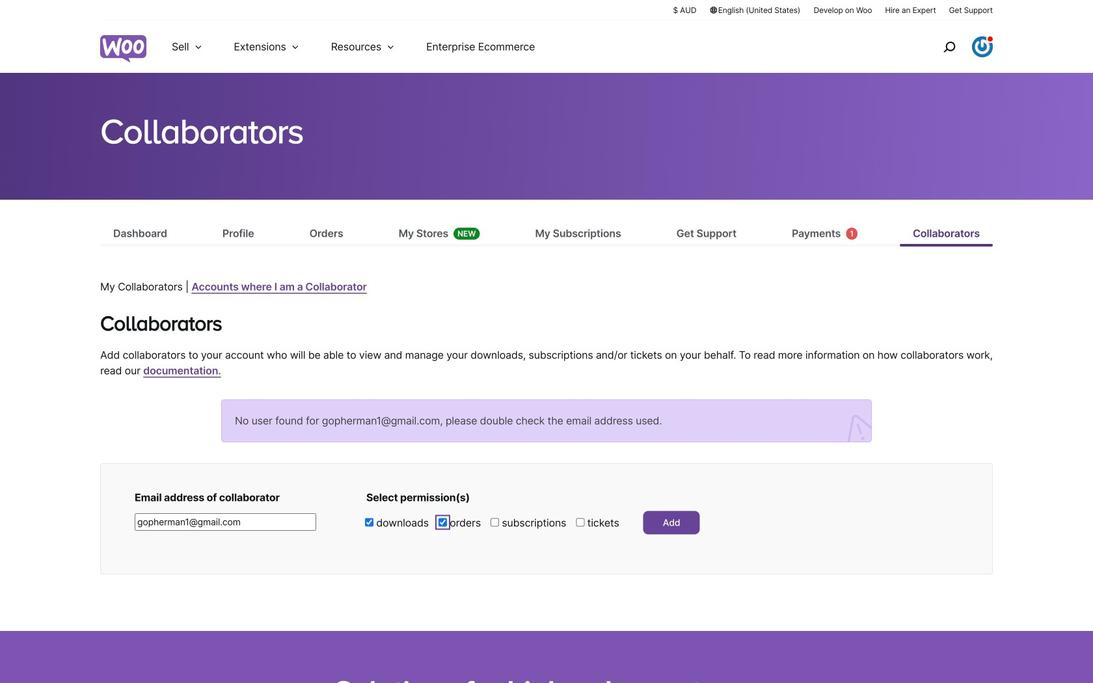 Task type: describe. For each thing, give the bounding box(es) containing it.
service navigation menu element
[[916, 26, 993, 68]]



Task type: locate. For each thing, give the bounding box(es) containing it.
search image
[[939, 36, 960, 57]]

None checkbox
[[365, 518, 373, 527], [491, 518, 499, 527], [576, 518, 585, 527], [365, 518, 373, 527], [491, 518, 499, 527], [576, 518, 585, 527]]

open account menu image
[[972, 36, 993, 57]]

None checkbox
[[439, 518, 447, 527]]



Task type: vqa. For each thing, say whether or not it's contained in the screenshot.
option
yes



